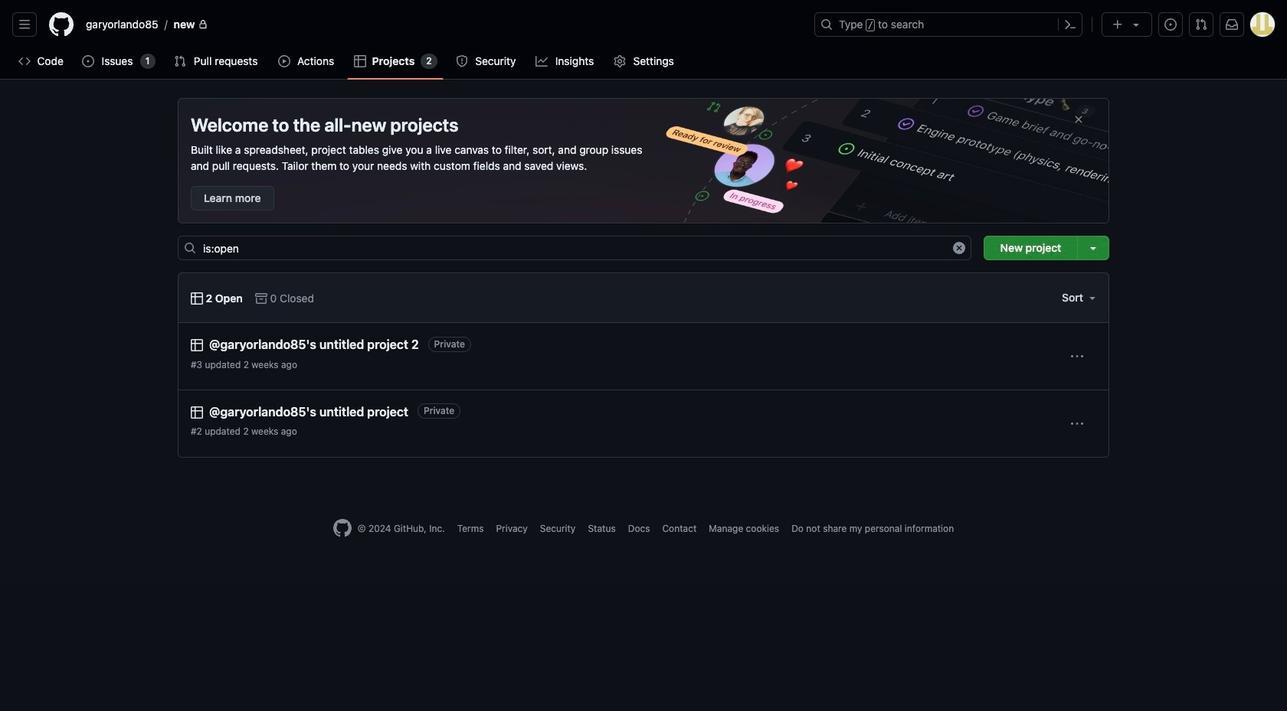Task type: locate. For each thing, give the bounding box(es) containing it.
homepage image
[[49, 12, 74, 37], [333, 520, 352, 538]]

3 table image from the top
[[191, 407, 203, 419]]

notifications image
[[1226, 18, 1238, 31]]

0 vertical spatial kebab horizontal image
[[1071, 351, 1084, 363]]

triangle down image
[[1130, 18, 1143, 31]]

2 kebab horizontal image from the top
[[1071, 418, 1084, 430]]

kebab horizontal image
[[1071, 351, 1084, 363], [1071, 418, 1084, 430]]

table image
[[191, 292, 203, 305], [191, 340, 203, 352], [191, 407, 203, 419]]

1 table image from the top
[[191, 292, 203, 305]]

clear image
[[953, 242, 966, 254]]

0 vertical spatial homepage image
[[49, 12, 74, 37]]

search image
[[184, 242, 196, 254]]

list
[[80, 12, 805, 37]]

table image
[[354, 55, 366, 67]]

1 kebab horizontal image from the top
[[1071, 351, 1084, 363]]

Search all projects text field
[[178, 236, 972, 261]]

2 vertical spatial table image
[[191, 407, 203, 419]]

0 vertical spatial table image
[[191, 292, 203, 305]]

close image
[[1073, 113, 1085, 126]]

play image
[[278, 55, 290, 67]]

2 table image from the top
[[191, 340, 203, 352]]

1 vertical spatial homepage image
[[333, 520, 352, 538]]

1 vertical spatial table image
[[191, 340, 203, 352]]

1 vertical spatial kebab horizontal image
[[1071, 418, 1084, 430]]



Task type: vqa. For each thing, say whether or not it's contained in the screenshot.
bottommost git pull request icon
yes



Task type: describe. For each thing, give the bounding box(es) containing it.
archive image
[[255, 292, 267, 305]]

1 horizontal spatial homepage image
[[333, 520, 352, 538]]

git pull request image
[[174, 55, 186, 67]]

shield image
[[456, 55, 468, 67]]

gear image
[[614, 55, 626, 67]]

code image
[[18, 55, 31, 67]]

triangle down image
[[1087, 292, 1099, 304]]

issue opened image
[[1165, 18, 1177, 31]]

plus image
[[1112, 18, 1124, 31]]

0 horizontal spatial homepage image
[[49, 12, 74, 37]]

command palette image
[[1065, 18, 1077, 31]]

lock image
[[198, 20, 207, 29]]

git pull request image
[[1196, 18, 1208, 31]]

kebab horizontal image for 3rd table icon from the top of the page
[[1071, 418, 1084, 430]]

issue opened image
[[82, 55, 95, 67]]

graph image
[[536, 55, 548, 67]]

kebab horizontal image for second table icon from the bottom of the page
[[1071, 351, 1084, 363]]



